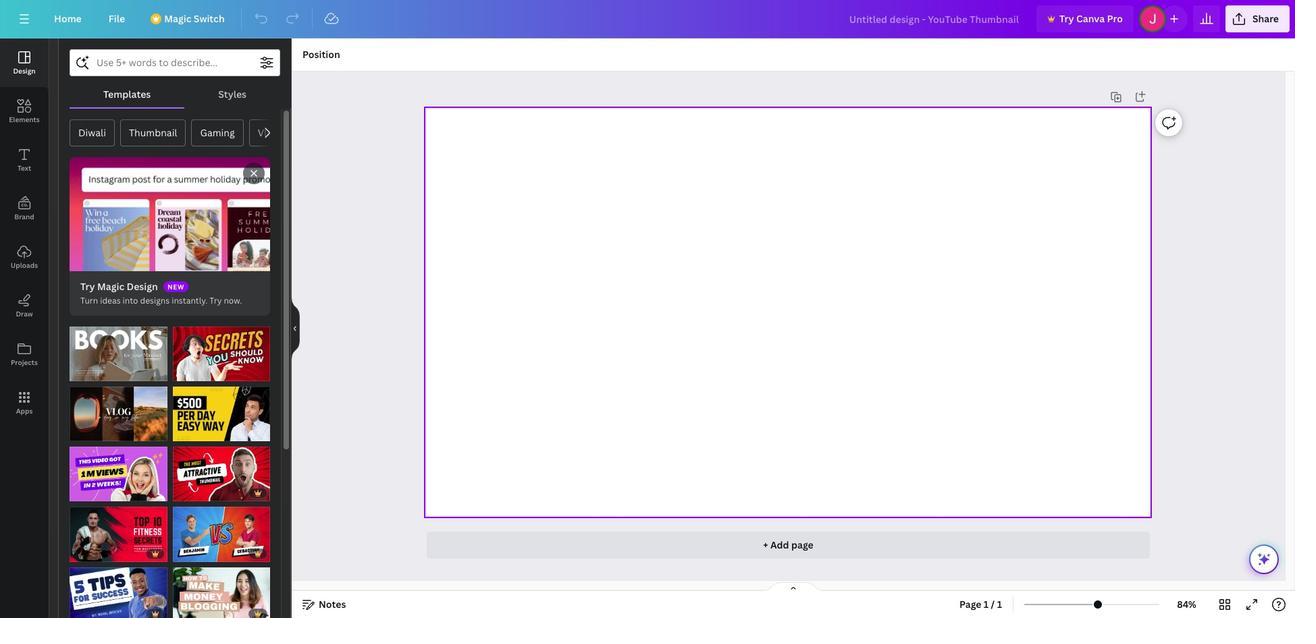 Task type: describe. For each thing, give the bounding box(es) containing it.
design inside design button
[[13, 66, 36, 76]]

yellow & black earn money youtube thumbnail group
[[173, 379, 270, 442]]

blue red comic creative versus youtube thumbnail image
[[173, 508, 270, 563]]

0 horizontal spatial magic
[[97, 280, 124, 293]]

purple creative livestream youtube thumbnail group
[[70, 439, 167, 502]]

magic inside magic switch button
[[164, 12, 192, 25]]

fitness channel youtube thumbnail image
[[70, 508, 167, 563]]

purple creative livestream youtube thumbnail image
[[70, 447, 167, 502]]

84%
[[1178, 599, 1197, 611]]

fitness channel youtube thumbnail group
[[70, 500, 167, 563]]

draw
[[16, 309, 33, 319]]

styles
[[218, 88, 247, 101]]

ideas
[[100, 295, 121, 306]]

styles button
[[185, 82, 280, 107]]

thumbnail
[[129, 126, 177, 139]]

orange yellow minimalist aesthetic a day in my life travel vlog youtube thumbnail image
[[70, 387, 167, 442]]

main menu bar
[[0, 0, 1296, 39]]

blue success guide tips youtube thumbnails group
[[70, 560, 167, 619]]

canva
[[1077, 12, 1105, 25]]

new
[[167, 282, 184, 292]]

page
[[960, 599, 982, 611]]

vlog button
[[249, 120, 287, 147]]

1 1 from the left
[[984, 599, 989, 611]]

red colorful tips youtube thumbnail group
[[173, 319, 270, 382]]

84% button
[[1165, 595, 1209, 616]]

most attractive youtube thumbnail image
[[173, 447, 270, 502]]

turn
[[80, 295, 98, 306]]

side panel tab list
[[0, 39, 49, 428]]

gaming
[[200, 126, 235, 139]]

instantly.
[[172, 295, 208, 306]]

notes
[[319, 599, 346, 611]]

elements button
[[0, 87, 49, 136]]

canva assistant image
[[1257, 552, 1273, 568]]

2 1 from the left
[[998, 599, 1003, 611]]

show pages image
[[761, 582, 826, 593]]

try magic design
[[80, 280, 158, 293]]

projects button
[[0, 330, 49, 379]]

grey white modern book typography mindset youtube thumbnail group
[[70, 319, 167, 382]]

design button
[[0, 39, 49, 87]]

big text how to youtube thumbnail image
[[173, 568, 270, 619]]

1 vertical spatial design
[[127, 280, 158, 293]]

blue success guide tips youtube thumbnails image
[[70, 568, 167, 619]]

diwali
[[78, 126, 106, 139]]

page 1 / 1
[[960, 599, 1003, 611]]

hide image
[[291, 296, 300, 361]]

page
[[792, 539, 814, 552]]

try for try magic design
[[80, 280, 95, 293]]

big text how to youtube thumbnail group
[[173, 560, 270, 619]]

brand
[[14, 212, 34, 222]]

blue red comic creative versus youtube thumbnail group
[[173, 500, 270, 563]]

switch
[[194, 12, 225, 25]]

yellow & black earn money youtube thumbnail image
[[173, 387, 270, 442]]

notes button
[[297, 595, 352, 616]]

apps button
[[0, 379, 49, 428]]

share button
[[1226, 5, 1290, 32]]

elements
[[9, 115, 40, 124]]



Task type: vqa. For each thing, say whether or not it's contained in the screenshot.
leftmost 1
yes



Task type: locate. For each thing, give the bounding box(es) containing it.
uploads
[[11, 261, 38, 270]]

1
[[984, 599, 989, 611], [998, 599, 1003, 611]]

most attractive youtube thumbnail group
[[173, 439, 270, 502]]

add
[[771, 539, 790, 552]]

gaming button
[[192, 120, 244, 147]]

0 horizontal spatial design
[[13, 66, 36, 76]]

templates button
[[70, 82, 185, 107]]

apps
[[16, 407, 33, 416]]

pro
[[1108, 12, 1123, 25]]

home link
[[43, 5, 92, 32]]

0 horizontal spatial 1
[[984, 599, 989, 611]]

1 horizontal spatial magic
[[164, 12, 192, 25]]

design
[[13, 66, 36, 76], [127, 280, 158, 293]]

home
[[54, 12, 82, 25]]

turn ideas into designs instantly. try now.
[[80, 295, 242, 306]]

vlog
[[258, 126, 278, 139]]

0 vertical spatial design
[[13, 66, 36, 76]]

0 vertical spatial magic
[[164, 12, 192, 25]]

file
[[109, 12, 125, 25]]

brand button
[[0, 184, 49, 233]]

2 horizontal spatial try
[[1060, 12, 1075, 25]]

red colorful tips youtube thumbnail image
[[173, 327, 270, 382]]

2 vertical spatial try
[[210, 295, 222, 306]]

text button
[[0, 136, 49, 184]]

file button
[[98, 5, 136, 32]]

position
[[303, 48, 340, 61]]

magic switch button
[[141, 5, 236, 32]]

magic left switch at the left top
[[164, 12, 192, 25]]

design up elements button
[[13, 66, 36, 76]]

share
[[1253, 12, 1280, 25]]

+
[[764, 539, 769, 552]]

1 horizontal spatial 1
[[998, 599, 1003, 611]]

+ add page
[[764, 539, 814, 552]]

position button
[[297, 44, 346, 66]]

magic
[[164, 12, 192, 25], [97, 280, 124, 293]]

0 horizontal spatial try
[[80, 280, 95, 293]]

1 vertical spatial magic
[[97, 280, 124, 293]]

magic switch
[[164, 12, 225, 25]]

instagram post for a summer holiday promo image
[[70, 157, 270, 271]]

into
[[123, 295, 138, 306]]

+ add page button
[[427, 532, 1150, 559]]

try left canva
[[1060, 12, 1075, 25]]

designs
[[140, 295, 170, 306]]

1 right /
[[998, 599, 1003, 611]]

Use 5+ words to describe... search field
[[97, 50, 253, 76]]

Design title text field
[[839, 5, 1032, 32]]

diwali button
[[70, 120, 115, 147]]

thumbnail button
[[120, 120, 186, 147]]

try canva pro
[[1060, 12, 1123, 25]]

try inside button
[[1060, 12, 1075, 25]]

0 vertical spatial try
[[1060, 12, 1075, 25]]

templates
[[103, 88, 151, 101]]

/
[[991, 599, 995, 611]]

projects
[[11, 358, 38, 368]]

try left now.
[[210, 295, 222, 306]]

orange yellow minimalist aesthetic a day in my life travel vlog youtube thumbnail group
[[70, 379, 167, 442]]

design up into
[[127, 280, 158, 293]]

draw button
[[0, 282, 49, 330]]

magic up the ideas
[[97, 280, 124, 293]]

try up turn
[[80, 280, 95, 293]]

try canva pro button
[[1037, 5, 1134, 32]]

1 vertical spatial try
[[80, 280, 95, 293]]

1 left /
[[984, 599, 989, 611]]

text
[[17, 163, 31, 173]]

1 horizontal spatial design
[[127, 280, 158, 293]]

try
[[1060, 12, 1075, 25], [80, 280, 95, 293], [210, 295, 222, 306]]

uploads button
[[0, 233, 49, 282]]

grey white modern book typography mindset youtube thumbnail image
[[70, 327, 167, 382]]

1 horizontal spatial try
[[210, 295, 222, 306]]

try for try canva pro
[[1060, 12, 1075, 25]]

now.
[[224, 295, 242, 306]]



